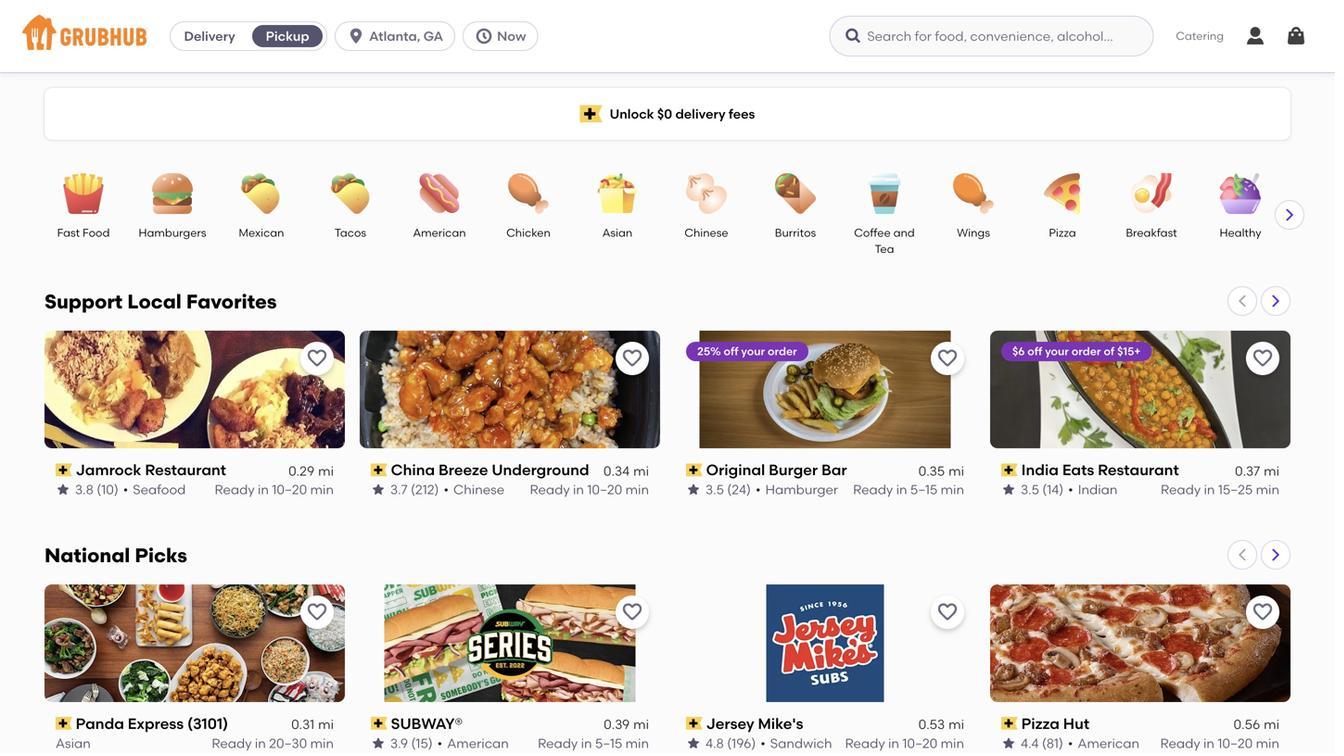 Task type: vqa. For each thing, say whether or not it's contained in the screenshot.
SUBWAY®'s • American
yes



Task type: locate. For each thing, give the bounding box(es) containing it.
svg image inside atlanta, ga button
[[347, 27, 365, 45]]

(81)
[[1042, 736, 1063, 752]]

star icon image down subscription pass image
[[371, 483, 386, 498]]

subway®
[[391, 715, 463, 733]]

atlanta,
[[369, 28, 420, 44]]

your for original
[[741, 345, 765, 358]]

0.35 mi
[[918, 463, 964, 479]]

3.5 left (24)
[[706, 482, 724, 498]]

• for pizza hut
[[1068, 736, 1073, 752]]

min down 0.53 mi
[[941, 736, 964, 752]]

unlock $0 delivery fees
[[610, 106, 755, 122]]

0 horizontal spatial off
[[724, 345, 739, 358]]

svg image
[[1285, 25, 1307, 47], [844, 27, 863, 45]]

save this restaurant image
[[306, 348, 328, 370], [936, 348, 959, 370], [306, 602, 328, 624], [621, 602, 643, 624], [936, 602, 959, 624]]

panda express (3101)
[[76, 715, 228, 733]]

delivery
[[184, 28, 235, 44]]

your right 25%
[[741, 345, 765, 358]]

subscription pass image left subway®
[[371, 718, 387, 731]]

1 horizontal spatial order
[[1072, 345, 1101, 358]]

2 3.5 from the left
[[1021, 482, 1039, 498]]

ready in 5–15 min down 0.39
[[538, 736, 649, 752]]

1 vertical spatial caret right icon image
[[1268, 294, 1283, 309]]

1 vertical spatial pizza
[[1021, 715, 1060, 733]]

fast food image
[[51, 173, 116, 214]]

caret left icon image down the 15–25
[[1235, 548, 1250, 563]]

0.53 mi
[[918, 717, 964, 733]]

delivery
[[675, 106, 726, 122]]

0 vertical spatial ready in 5–15 min
[[853, 482, 964, 498]]

0.35
[[918, 463, 945, 479]]

• for india eats restaurant
[[1068, 482, 1073, 498]]

mi for express
[[318, 717, 334, 733]]

ready in 10–20 min for jersey mike's
[[845, 736, 964, 752]]

mi for breeze
[[633, 463, 649, 479]]

10–20 down 0.34
[[587, 482, 622, 498]]

restaurant up seafood
[[145, 461, 226, 479]]

subscription pass image left pizza hut
[[1001, 718, 1018, 731]]

• right (81)
[[1068, 736, 1073, 752]]

5–15 for original burger bar
[[910, 482, 938, 498]]

2 vertical spatial caret right icon image
[[1268, 548, 1283, 563]]

ready in 10–20 min down 0.29
[[215, 482, 334, 498]]

caret left icon image
[[1235, 294, 1250, 309], [1235, 548, 1250, 563]]

caret right icon image
[[1282, 208, 1297, 223], [1268, 294, 1283, 309], [1268, 548, 1283, 563]]

star icon image left 4.8
[[686, 737, 701, 752]]

2 order from the left
[[1072, 345, 1101, 358]]

1 • american from the left
[[437, 736, 509, 752]]

• hamburger
[[756, 482, 838, 498]]

star icon image
[[56, 483, 70, 498], [371, 483, 386, 498], [686, 483, 701, 498], [1001, 483, 1016, 498], [371, 737, 386, 752], [686, 737, 701, 752], [1001, 737, 1016, 752]]

ready in 5–15 min
[[853, 482, 964, 498], [538, 736, 649, 752]]

10–20
[[272, 482, 307, 498], [587, 482, 622, 498], [902, 736, 938, 752], [1218, 736, 1253, 752]]

0 vertical spatial chinese
[[685, 226, 728, 240]]

tea
[[875, 242, 894, 256]]

pizza up 4.4 (81)
[[1021, 715, 1060, 733]]

1 horizontal spatial • american
[[1068, 736, 1139, 752]]

ready in 5–15 min down the 0.35
[[853, 482, 964, 498]]

chinese image
[[674, 173, 739, 214]]

restaurant up indian
[[1098, 461, 1179, 479]]

healthy
[[1220, 226, 1261, 240]]

• seafood
[[123, 482, 186, 498]]

pizza image
[[1030, 173, 1095, 214]]

mi right 0.31
[[318, 717, 334, 733]]

Search for food, convenience, alcohol... search field
[[829, 16, 1154, 57]]

asian image
[[585, 173, 650, 214]]

10–20 for jersey mike's
[[902, 736, 938, 752]]

mi right 0.53
[[949, 717, 964, 733]]

• sandwich
[[761, 736, 832, 752]]

american down hut
[[1078, 736, 1139, 752]]

min down 0.56 mi
[[1256, 736, 1279, 752]]

your right $6
[[1045, 345, 1069, 358]]

• american for pizza hut
[[1068, 736, 1139, 752]]

mi right 0.37
[[1264, 463, 1279, 479]]

pizza hut
[[1021, 715, 1089, 733]]

pizza
[[1049, 226, 1076, 240], [1021, 715, 1060, 733]]

hut
[[1063, 715, 1089, 733]]

original
[[706, 461, 765, 479]]

burritos
[[775, 226, 816, 240]]

tacos
[[335, 226, 366, 240]]

mi right 0.39
[[633, 717, 649, 733]]

ready in 5–15 min for subway®
[[538, 736, 649, 752]]

2 off from the left
[[1028, 345, 1042, 358]]

1 caret left icon image from the top
[[1235, 294, 1250, 309]]

• american
[[437, 736, 509, 752], [1068, 736, 1139, 752]]

now button
[[463, 21, 546, 51]]

0 horizontal spatial svg image
[[347, 27, 365, 45]]

jamrock
[[76, 461, 141, 479]]

save this restaurant button for jamrock restaurant
[[300, 342, 334, 375]]

grubhub plus flag logo image
[[580, 105, 602, 123]]

1 vertical spatial caret left icon image
[[1235, 548, 1250, 563]]

american
[[413, 226, 466, 240], [447, 736, 509, 752], [1078, 736, 1139, 752]]

• right (212) at the left
[[444, 482, 449, 498]]

svg image inside now button
[[475, 27, 493, 45]]

your
[[741, 345, 765, 358], [1045, 345, 1069, 358]]

5–15
[[910, 482, 938, 498], [595, 736, 622, 752]]

3.5 for india eats restaurant
[[1021, 482, 1039, 498]]

in for subway®
[[581, 736, 592, 752]]

10–20 down "0.56"
[[1218, 736, 1253, 752]]

ready in 10–20 min down 0.53
[[845, 736, 964, 752]]

caret left icon image down healthy
[[1235, 294, 1250, 309]]

food
[[83, 226, 110, 240]]

1 horizontal spatial svg image
[[475, 27, 493, 45]]

of
[[1104, 345, 1115, 358]]

star icon image left 4.4
[[1001, 737, 1016, 752]]

china breeze underground logo image
[[360, 331, 660, 449]]

1 your from the left
[[741, 345, 765, 358]]

mi right 0.34
[[633, 463, 649, 479]]

star icon image for jamrock restaurant
[[56, 483, 70, 498]]

• for original burger bar
[[756, 482, 761, 498]]

chinese down china breeze underground
[[453, 482, 505, 498]]

ready for pizza hut
[[1160, 736, 1200, 752]]

subscription pass image for jamrock restaurant
[[56, 464, 72, 477]]

american down "american" image
[[413, 226, 466, 240]]

mi right 0.29
[[318, 463, 334, 479]]

chinese down the chinese image
[[685, 226, 728, 240]]

off for india eats restaurant
[[1028, 345, 1042, 358]]

svg image
[[1244, 25, 1266, 47], [347, 27, 365, 45], [475, 27, 493, 45]]

1 horizontal spatial 5–15
[[910, 482, 938, 498]]

• right (10)
[[123, 482, 128, 498]]

wings
[[957, 226, 990, 240]]

1 horizontal spatial restaurant
[[1098, 461, 1179, 479]]

3.5 for original burger bar
[[706, 482, 724, 498]]

save this restaurant image
[[621, 348, 643, 370], [1252, 348, 1274, 370], [1252, 602, 1274, 624]]

chicken image
[[496, 173, 561, 214]]

1 horizontal spatial your
[[1045, 345, 1069, 358]]

ready
[[215, 482, 255, 498], [530, 482, 570, 498], [853, 482, 893, 498], [1161, 482, 1201, 498], [212, 736, 252, 752], [538, 736, 578, 752], [845, 736, 885, 752], [1160, 736, 1200, 752]]

• right (15)
[[437, 736, 442, 752]]

• down jersey mike's
[[761, 736, 766, 752]]

0 vertical spatial 5–15
[[910, 482, 938, 498]]

•
[[123, 482, 128, 498], [444, 482, 449, 498], [756, 482, 761, 498], [1068, 482, 1073, 498], [437, 736, 442, 752], [761, 736, 766, 752], [1068, 736, 1073, 752]]

• for subway®
[[437, 736, 442, 752]]

subscription pass image left "original"
[[686, 464, 702, 477]]

subscription pass image left india
[[1001, 464, 1018, 477]]

0.53
[[918, 717, 945, 733]]

2 caret left icon image from the top
[[1235, 548, 1250, 563]]

mi for burger
[[949, 463, 964, 479]]

save this restaurant button for pizza hut
[[1246, 596, 1279, 629]]

0 horizontal spatial chinese
[[453, 482, 505, 498]]

0.39 mi
[[604, 717, 649, 733]]

10–20 down 0.29
[[272, 482, 307, 498]]

ready in 10–20 min down 0.34
[[530, 482, 649, 498]]

2 • american from the left
[[1068, 736, 1139, 752]]

fees
[[729, 106, 755, 122]]

mi for mike's
[[949, 717, 964, 733]]

0 horizontal spatial 5–15
[[595, 736, 622, 752]]

pizza down pizza image
[[1049, 226, 1076, 240]]

min down 0.39 mi
[[625, 736, 649, 752]]

0 vertical spatial caret right icon image
[[1282, 208, 1297, 223]]

1 vertical spatial chinese
[[453, 482, 505, 498]]

subscription pass image left panda on the left of the page
[[56, 718, 72, 731]]

• american down hut
[[1068, 736, 1139, 752]]

min down 0.34 mi
[[625, 482, 649, 498]]

ready in 10–20 min for jamrock restaurant
[[215, 482, 334, 498]]

0 horizontal spatial your
[[741, 345, 765, 358]]

min for india eats restaurant
[[1256, 482, 1279, 498]]

15–25
[[1218, 482, 1253, 498]]

save this restaurant image for panda express (3101)
[[306, 602, 328, 624]]

mi
[[318, 463, 334, 479], [633, 463, 649, 479], [949, 463, 964, 479], [1264, 463, 1279, 479], [318, 717, 334, 733], [633, 717, 649, 733], [949, 717, 964, 733], [1264, 717, 1279, 733]]

min down 0.29 mi
[[310, 482, 334, 498]]

0 horizontal spatial order
[[768, 345, 797, 358]]

american down subway®
[[447, 736, 509, 752]]

seafood
[[133, 482, 186, 498]]

save this restaurant button for panda express (3101)
[[300, 596, 334, 629]]

in
[[258, 482, 269, 498], [573, 482, 584, 498], [896, 482, 907, 498], [1204, 482, 1215, 498], [255, 736, 266, 752], [581, 736, 592, 752], [888, 736, 899, 752], [1203, 736, 1215, 752]]

coffee and tea
[[854, 226, 915, 256]]

3.5 down india
[[1021, 482, 1039, 498]]

mi right "0.56"
[[1264, 717, 1279, 733]]

star icon image for subway®
[[371, 737, 386, 752]]

min down 0.35 mi in the bottom right of the page
[[941, 482, 964, 498]]

min for pizza hut
[[1256, 736, 1279, 752]]

catering button
[[1163, 15, 1237, 57]]

min down 0.37 mi
[[1256, 482, 1279, 498]]

1 order from the left
[[768, 345, 797, 358]]

star icon image left '3.9'
[[371, 737, 386, 752]]

5–15 down 0.39
[[595, 736, 622, 752]]

svg image left now
[[475, 27, 493, 45]]

save this restaurant image for jamrock restaurant
[[306, 348, 328, 370]]

subscription pass image for panda express (3101)
[[56, 718, 72, 731]]

3.5
[[706, 482, 724, 498], [1021, 482, 1039, 498]]

save this restaurant button for jersey mike's
[[931, 596, 964, 629]]

india eats restaurant
[[1021, 461, 1179, 479]]

3.8
[[75, 482, 94, 498]]

wings image
[[941, 173, 1006, 214]]

min down "0.31 mi"
[[310, 736, 334, 752]]

restaurant
[[145, 461, 226, 479], [1098, 461, 1179, 479]]

american for subway®
[[447, 736, 509, 752]]

breeze
[[439, 461, 488, 479]]

1 restaurant from the left
[[145, 461, 226, 479]]

caret right icon image for national picks
[[1268, 548, 1283, 563]]

ready for subway®
[[538, 736, 578, 752]]

star icon image left 3.5 (14)
[[1001, 483, 1016, 498]]

asian down asian image
[[602, 226, 633, 240]]

5–15 down the 0.35
[[910, 482, 938, 498]]

$6
[[1012, 345, 1025, 358]]

svg image for atlanta, ga
[[347, 27, 365, 45]]

1 vertical spatial 5–15
[[595, 736, 622, 752]]

chinese
[[685, 226, 728, 240], [453, 482, 505, 498]]

ready for china breeze underground
[[530, 482, 570, 498]]

order left of
[[1072, 345, 1101, 358]]

healthy image
[[1208, 173, 1273, 214]]

asian down panda on the left of the page
[[56, 736, 91, 752]]

jersey mike's
[[706, 715, 803, 733]]

0 horizontal spatial asian
[[56, 736, 91, 752]]

• for jamrock restaurant
[[123, 482, 128, 498]]

star icon image left 3.8
[[56, 483, 70, 498]]

0 vertical spatial pizza
[[1049, 226, 1076, 240]]

10–20 down 0.53
[[902, 736, 938, 752]]

1 horizontal spatial off
[[1028, 345, 1042, 358]]

• american down subway®
[[437, 736, 509, 752]]

svg image left atlanta, on the top of the page
[[347, 27, 365, 45]]

mi for restaurant
[[318, 463, 334, 479]]

save this restaurant image for subway®
[[621, 602, 643, 624]]

0 horizontal spatial • american
[[437, 736, 509, 752]]

off for original burger bar
[[724, 345, 739, 358]]

4.4
[[1021, 736, 1039, 752]]

1 3.5 from the left
[[706, 482, 724, 498]]

mi right the 0.35
[[949, 463, 964, 479]]

svg image right catering button
[[1244, 25, 1266, 47]]

1 horizontal spatial ready in 5–15 min
[[853, 482, 964, 498]]

1 off from the left
[[724, 345, 739, 358]]

0 vertical spatial caret left icon image
[[1235, 294, 1250, 309]]

star icon image for china breeze underground
[[371, 483, 386, 498]]

ready in 10–20 min down "0.56"
[[1160, 736, 1279, 752]]

caret left icon image for support local favorites
[[1235, 294, 1250, 309]]

subscription pass image for jersey mike's
[[686, 718, 702, 731]]

main navigation navigation
[[0, 0, 1335, 72]]

subscription pass image
[[56, 464, 72, 477], [686, 464, 702, 477], [1001, 464, 1018, 477], [56, 718, 72, 731], [371, 718, 387, 731], [686, 718, 702, 731], [1001, 718, 1018, 731]]

pickup
[[266, 28, 309, 44]]

subscription pass image for subway®
[[371, 718, 387, 731]]

min
[[310, 482, 334, 498], [625, 482, 649, 498], [941, 482, 964, 498], [1256, 482, 1279, 498], [310, 736, 334, 752], [625, 736, 649, 752], [941, 736, 964, 752], [1256, 736, 1279, 752]]

3.7 (212)
[[390, 482, 439, 498]]

1 horizontal spatial 3.5
[[1021, 482, 1039, 498]]

(212)
[[411, 482, 439, 498]]

save this restaurant image for pizza hut
[[1252, 602, 1274, 624]]

(10)
[[97, 482, 118, 498]]

20–30
[[269, 736, 307, 752]]

order right 25%
[[768, 345, 797, 358]]

subscription pass image left jersey
[[686, 718, 702, 731]]

star icon image for original burger bar
[[686, 483, 701, 498]]

• right (24)
[[756, 482, 761, 498]]

0 horizontal spatial restaurant
[[145, 461, 226, 479]]

3.5 (24)
[[706, 482, 751, 498]]

0 horizontal spatial 3.5
[[706, 482, 724, 498]]

coffee
[[854, 226, 891, 240]]

1 vertical spatial ready in 5–15 min
[[538, 736, 649, 752]]

off right 25%
[[724, 345, 739, 358]]

• for china breeze underground
[[444, 482, 449, 498]]

china
[[391, 461, 435, 479]]

ready in 10–20 min for pizza hut
[[1160, 736, 1279, 752]]

off right $6
[[1028, 345, 1042, 358]]

• right (14)
[[1068, 482, 1073, 498]]

0 horizontal spatial ready in 5–15 min
[[538, 736, 649, 752]]

0.34 mi
[[603, 463, 649, 479]]

$15+
[[1117, 345, 1141, 358]]

subscription pass image left the 'jamrock'
[[56, 464, 72, 477]]

star icon image left 3.5 (24)
[[686, 483, 701, 498]]

in for china breeze underground
[[573, 482, 584, 498]]

1 horizontal spatial asian
[[602, 226, 633, 240]]

ready in 20–30 min
[[212, 736, 334, 752]]

2 your from the left
[[1045, 345, 1069, 358]]



Task type: describe. For each thing, give the bounding box(es) containing it.
jersey
[[706, 715, 754, 733]]

• for jersey mike's
[[761, 736, 766, 752]]

ready in 10–20 min for china breeze underground
[[530, 482, 649, 498]]

5–15 for subway®
[[595, 736, 622, 752]]

support
[[45, 290, 123, 314]]

subscription pass image
[[371, 464, 387, 477]]

3.9
[[390, 736, 408, 752]]

3.5 (14)
[[1021, 482, 1064, 498]]

subscription pass image for india eats restaurant
[[1001, 464, 1018, 477]]

china breeze underground
[[391, 461, 589, 479]]

in for panda express (3101)
[[255, 736, 266, 752]]

jersey mike's logo image
[[766, 585, 884, 703]]

pickup button
[[249, 21, 326, 51]]

1 horizontal spatial chinese
[[685, 226, 728, 240]]

star icon image for pizza hut
[[1001, 737, 1016, 752]]

catering
[[1176, 29, 1224, 42]]

pizza for pizza hut
[[1021, 715, 1060, 733]]

fast
[[57, 226, 80, 240]]

india eats restaurant logo image
[[990, 331, 1291, 449]]

1 horizontal spatial svg image
[[1285, 25, 1307, 47]]

0.29
[[288, 463, 314, 479]]

4.4 (81)
[[1021, 736, 1063, 752]]

atlanta, ga button
[[335, 21, 463, 51]]

jamrock restaurant
[[76, 461, 226, 479]]

0.37 mi
[[1235, 463, 1279, 479]]

in for india eats restaurant
[[1204, 482, 1215, 498]]

(196)
[[727, 736, 756, 752]]

3.9 (15)
[[390, 736, 433, 752]]

min for jamrock restaurant
[[310, 482, 334, 498]]

4.8 (196)
[[706, 736, 756, 752]]

• american for subway®
[[437, 736, 509, 752]]

1 vertical spatial asian
[[56, 736, 91, 752]]

coffee and tea image
[[852, 173, 917, 214]]

0 horizontal spatial svg image
[[844, 27, 863, 45]]

picks
[[135, 544, 187, 568]]

breakfast image
[[1119, 173, 1184, 214]]

min for panda express (3101)
[[310, 736, 334, 752]]

10–20 for pizza hut
[[1218, 736, 1253, 752]]

ready for original burger bar
[[853, 482, 893, 498]]

panda
[[76, 715, 124, 733]]

in for jamrock restaurant
[[258, 482, 269, 498]]

$6 off your order of $15+
[[1012, 345, 1141, 358]]

tacos image
[[318, 173, 383, 214]]

now
[[497, 28, 526, 44]]

caret right icon image for support local favorites
[[1268, 294, 1283, 309]]

bar
[[821, 461, 847, 479]]

25% off your order
[[697, 345, 797, 358]]

american for pizza hut
[[1078, 736, 1139, 752]]

india
[[1021, 461, 1059, 479]]

3.7
[[390, 482, 408, 498]]

order for burger
[[768, 345, 797, 358]]

0.31 mi
[[291, 717, 334, 733]]

express
[[128, 715, 184, 733]]

0.39
[[604, 717, 630, 733]]

in for jersey mike's
[[888, 736, 899, 752]]

0.34
[[603, 463, 630, 479]]

order for eats
[[1072, 345, 1101, 358]]

save this restaurant image for jersey mike's
[[936, 602, 959, 624]]

in for pizza hut
[[1203, 736, 1215, 752]]

• indian
[[1068, 482, 1118, 498]]

burritos image
[[763, 173, 828, 214]]

min for subway®
[[625, 736, 649, 752]]

national
[[45, 544, 130, 568]]

and
[[893, 226, 915, 240]]

star icon image for jersey mike's
[[686, 737, 701, 752]]

10–20 for jamrock restaurant
[[272, 482, 307, 498]]

ga
[[423, 28, 443, 44]]

3.8 (10)
[[75, 482, 118, 498]]

burger
[[769, 461, 818, 479]]

ready for panda express (3101)
[[212, 736, 252, 752]]

0.37
[[1235, 463, 1260, 479]]

pizza for pizza
[[1049, 226, 1076, 240]]

min for china breeze underground
[[625, 482, 649, 498]]

10–20 for china breeze underground
[[587, 482, 622, 498]]

hamburgers
[[139, 226, 206, 240]]

(15)
[[411, 736, 433, 752]]

delivery button
[[171, 21, 249, 51]]

save this restaurant button for subway®
[[616, 596, 649, 629]]

ready for jamrock restaurant
[[215, 482, 255, 498]]

• chinese
[[444, 482, 505, 498]]

star icon image for india eats restaurant
[[1001, 483, 1016, 498]]

fast food
[[57, 226, 110, 240]]

save this restaurant button for china breeze underground
[[616, 342, 649, 375]]

chicken
[[506, 226, 551, 240]]

save this restaurant image for china breeze underground
[[621, 348, 643, 370]]

0.56
[[1234, 717, 1260, 733]]

subway® logo image
[[384, 585, 636, 703]]

subscription pass image for pizza hut
[[1001, 718, 1018, 731]]

original burger bar logo image
[[700, 331, 951, 449]]

sandwich
[[770, 736, 832, 752]]

0.31
[[291, 717, 314, 733]]

national picks
[[45, 544, 187, 568]]

(3101)
[[187, 715, 228, 733]]

(24)
[[727, 482, 751, 498]]

(14)
[[1042, 482, 1064, 498]]

25%
[[697, 345, 721, 358]]

caret left icon image for national picks
[[1235, 548, 1250, 563]]

mi for hut
[[1264, 717, 1279, 733]]

favorites
[[186, 290, 277, 314]]

in for original burger bar
[[896, 482, 907, 498]]

underground
[[492, 461, 589, 479]]

unlock
[[610, 106, 654, 122]]

original burger bar
[[706, 461, 847, 479]]

mike's
[[758, 715, 803, 733]]

ready for jersey mike's
[[845, 736, 885, 752]]

hamburger
[[765, 482, 838, 498]]

2 restaurant from the left
[[1098, 461, 1179, 479]]

subscription pass image for original burger bar
[[686, 464, 702, 477]]

ready in 5–15 min for original burger bar
[[853, 482, 964, 498]]

american image
[[407, 173, 472, 214]]

svg image for now
[[475, 27, 493, 45]]

hamburgers image
[[140, 173, 205, 214]]

4.8
[[706, 736, 724, 752]]

min for jersey mike's
[[941, 736, 964, 752]]

0 vertical spatial asian
[[602, 226, 633, 240]]

pizza hut logo image
[[990, 585, 1291, 703]]

0.29 mi
[[288, 463, 334, 479]]

mexican image
[[229, 173, 294, 214]]

jamrock restaurant logo image
[[45, 331, 345, 449]]

0.56 mi
[[1234, 717, 1279, 733]]

indian
[[1078, 482, 1118, 498]]

eats
[[1062, 461, 1094, 479]]

ready for india eats restaurant
[[1161, 482, 1201, 498]]

support local favorites
[[45, 290, 277, 314]]

2 horizontal spatial svg image
[[1244, 25, 1266, 47]]

mi for eats
[[1264, 463, 1279, 479]]

min for original burger bar
[[941, 482, 964, 498]]

panda express (3101) logo image
[[45, 585, 345, 703]]

your for india
[[1045, 345, 1069, 358]]

$0
[[657, 106, 672, 122]]



